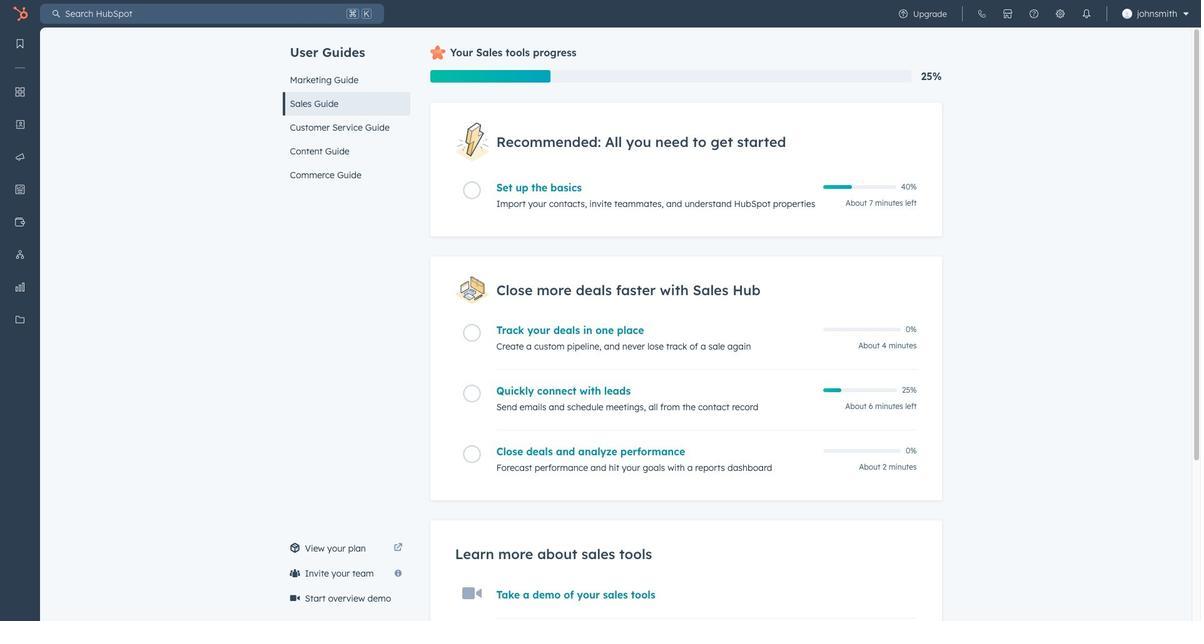 Task type: vqa. For each thing, say whether or not it's contained in the screenshot.
Defaults on the left top of page
no



Task type: describe. For each thing, give the bounding box(es) containing it.
link opens in a new window image
[[394, 541, 403, 556]]

bookmarks primary navigation item image
[[15, 39, 25, 49]]

2 [object object] complete progress bar from the top
[[823, 389, 842, 392]]

help image
[[1029, 9, 1039, 19]]

1 horizontal spatial menu
[[890, 0, 1194, 28]]

settings image
[[1056, 9, 1066, 19]]

link opens in a new window image
[[394, 544, 403, 553]]

notifications image
[[1082, 9, 1092, 19]]

user guides element
[[283, 28, 410, 187]]



Task type: locate. For each thing, give the bounding box(es) containing it.
0 vertical spatial [object object] complete progress bar
[[823, 185, 853, 189]]

[object object] complete progress bar
[[823, 185, 853, 189], [823, 389, 842, 392]]

menu
[[890, 0, 1194, 28], [0, 28, 40, 590]]

Search HubSpot search field
[[60, 4, 344, 24]]

1 vertical spatial [object object] complete progress bar
[[823, 389, 842, 392]]

1 [object object] complete progress bar from the top
[[823, 185, 853, 189]]

john smith image
[[1123, 9, 1133, 19]]

marketplaces image
[[1003, 9, 1013, 19]]

progress bar
[[430, 70, 551, 83]]

0 horizontal spatial menu
[[0, 28, 40, 590]]



